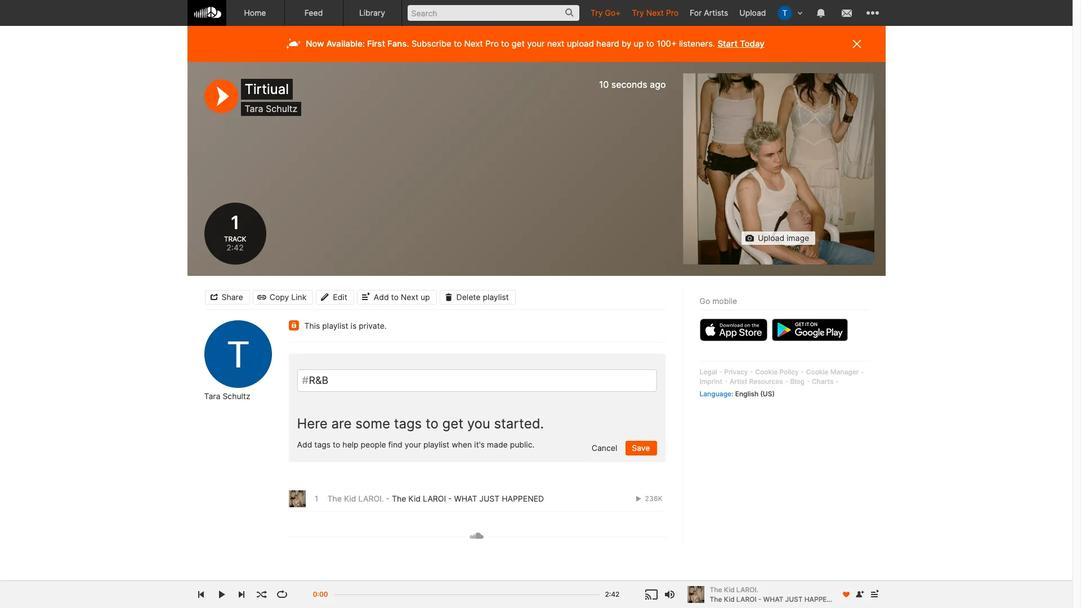 Task type: locate. For each thing, give the bounding box(es) containing it.
tags down here on the bottom left of page
[[315, 440, 331, 449]]

pro down "search" "search field"
[[486, 38, 499, 49]]

up
[[634, 38, 644, 49], [421, 292, 430, 302]]

copy link
[[270, 292, 307, 302]]

0 vertical spatial what
[[454, 494, 477, 504]]

tirtiual
[[245, 81, 289, 97]]

1 vertical spatial playlist
[[322, 321, 349, 331]]

the kid laroi. - the kid laroi - what just happened
[[328, 494, 544, 504]]

listeners.
[[680, 38, 716, 49]]

share button
[[205, 290, 250, 305]]

for artists
[[690, 8, 729, 17]]

0 horizontal spatial next
[[401, 292, 419, 302]]

cookie policy link
[[756, 368, 799, 376]]

⁃ left artist
[[725, 377, 728, 386]]

get up when
[[443, 416, 464, 432]]

upload up today
[[740, 8, 767, 17]]

1 vertical spatial schultz
[[223, 392, 250, 401]]

2 horizontal spatial -
[[759, 595, 762, 604]]

add inside button
[[374, 292, 389, 302]]

start today link
[[718, 38, 765, 49]]

0 horizontal spatial cookie
[[756, 368, 778, 376]]

1 horizontal spatial what
[[764, 595, 784, 604]]

for artists link
[[685, 0, 734, 25]]

upload
[[567, 38, 594, 49]]

tags up add tags to help people find your playlist when it's made public.
[[394, 416, 422, 432]]

manager
[[831, 368, 860, 376]]

1 horizontal spatial get
[[512, 38, 525, 49]]

laroi. inside the kid laroi. the kid laroi - what just happened
[[737, 586, 759, 594]]

1 horizontal spatial 2:42
[[605, 591, 620, 599]]

to
[[454, 38, 462, 49], [502, 38, 510, 49], [647, 38, 655, 49], [391, 292, 399, 302], [426, 416, 439, 432], [333, 440, 341, 449]]

1 vertical spatial up
[[421, 292, 430, 302]]

0 horizontal spatial get
[[443, 416, 464, 432]]

0 horizontal spatial try
[[591, 8, 603, 17]]

add up private.
[[374, 292, 389, 302]]

1 horizontal spatial tags
[[394, 416, 422, 432]]

cookie up resources
[[756, 368, 778, 376]]

resources
[[750, 377, 784, 386]]

progress bar
[[334, 589, 600, 608]]

1 vertical spatial get
[[443, 416, 464, 432]]

1 horizontal spatial playlist
[[424, 440, 450, 449]]

1 inside 1 track 2:42
[[229, 212, 241, 234]]

0 horizontal spatial up
[[421, 292, 430, 302]]

start
[[718, 38, 738, 49]]

charts
[[812, 377, 834, 386]]

0 horizontal spatial your
[[405, 440, 421, 449]]

0 horizontal spatial just
[[480, 494, 500, 504]]

up left delete
[[421, 292, 430, 302]]

0 vertical spatial happened
[[502, 494, 544, 504]]

1 horizontal spatial the kid laroi. link
[[710, 585, 836, 595]]

artist
[[730, 377, 748, 386]]

just
[[480, 494, 500, 504], [786, 595, 803, 604]]

1 horizontal spatial up
[[634, 38, 644, 49]]

your right find
[[405, 440, 421, 449]]

tara schultz's avatar element up tara schultz
[[204, 321, 272, 388]]

1 horizontal spatial happened
[[805, 595, 842, 604]]

0 horizontal spatial the kid laroi. link
[[328, 494, 384, 504]]

try left go+
[[591, 8, 603, 17]]

get left next
[[512, 38, 525, 49]]

0 horizontal spatial playlist
[[322, 321, 349, 331]]

0 vertical spatial tara schultz's avatar element
[[778, 6, 793, 20]]

cookie
[[756, 368, 778, 376], [807, 368, 829, 376]]

what
[[454, 494, 477, 504], [764, 595, 784, 604]]

1 horizontal spatial laroi
[[737, 595, 757, 604]]

library
[[359, 8, 385, 17]]

the kid laroi. link
[[328, 494, 384, 504], [710, 585, 836, 595]]

try right go+
[[632, 8, 644, 17]]

made
[[487, 440, 508, 449]]

next
[[547, 38, 565, 49]]

1 vertical spatial tags
[[315, 440, 331, 449]]

0 vertical spatial tara
[[245, 103, 263, 114]]

pro
[[666, 8, 679, 17], [486, 38, 499, 49]]

fans.
[[388, 38, 409, 49]]

None search field
[[402, 0, 585, 25]]

1 track 2:42
[[224, 212, 246, 253]]

0 vertical spatial tags
[[394, 416, 422, 432]]

to left 100+
[[647, 38, 655, 49]]

1 horizontal spatial just
[[786, 595, 803, 604]]

playlist inside button
[[483, 292, 509, 302]]

0 vertical spatial the kid laroi. link
[[328, 494, 384, 504]]

mobile
[[713, 296, 738, 306]]

1 horizontal spatial schultz
[[266, 103, 298, 114]]

add to next up
[[374, 292, 430, 302]]

2 horizontal spatial playlist
[[483, 292, 509, 302]]

0:00
[[313, 591, 328, 599]]

add for add to next up
[[374, 292, 389, 302]]

this
[[305, 321, 320, 331]]

tara schultz link
[[245, 103, 298, 114], [204, 392, 250, 402]]

0 vertical spatial your
[[527, 38, 545, 49]]

2:42
[[226, 243, 244, 253], [605, 591, 620, 599]]

cookie manager link
[[807, 368, 860, 376]]

upload for upload image
[[758, 233, 785, 243]]

1 for 1
[[314, 494, 319, 504]]

english
[[736, 390, 759, 398]]

0 vertical spatial pro
[[666, 8, 679, 17]]

playlist right delete
[[483, 292, 509, 302]]

try inside 'link'
[[632, 8, 644, 17]]

0 vertical spatial the kid laroi - what just happened link
[[392, 494, 544, 504]]

playlist left when
[[424, 440, 450, 449]]

seconds
[[612, 79, 648, 90]]

available:
[[327, 38, 365, 49]]

playlist
[[483, 292, 509, 302], [322, 321, 349, 331], [424, 440, 450, 449]]

1 vertical spatial laroi
[[737, 595, 757, 604]]

tara schultz's avatar element right upload link at the right of page
[[778, 6, 793, 20]]

1 horizontal spatial laroi.
[[737, 586, 759, 594]]

1 vertical spatial just
[[786, 595, 803, 604]]

0 horizontal spatial the kid laroi - what just happened element
[[289, 491, 306, 508]]

0 vertical spatial playlist
[[483, 292, 509, 302]]

r&b
[[309, 375, 329, 387]]

0 vertical spatial laroi
[[423, 494, 446, 504]]

first
[[367, 38, 385, 49]]

ago
[[650, 79, 666, 90]]

0 vertical spatial next
[[647, 8, 664, 17]]

0 vertical spatial 1
[[229, 212, 241, 234]]

happened down public.
[[502, 494, 544, 504]]

1 horizontal spatial cookie
[[807, 368, 829, 376]]

0 vertical spatial 2:42
[[226, 243, 244, 253]]

the kid laroi - what just happened link
[[392, 494, 544, 504], [710, 595, 842, 605]]

1 vertical spatial upload
[[758, 233, 785, 243]]

0 horizontal spatial tara schultz's avatar element
[[204, 321, 272, 388]]

public.
[[510, 440, 535, 449]]

upload left image
[[758, 233, 785, 243]]

1 try from the left
[[591, 8, 603, 17]]

2 vertical spatial next
[[401, 292, 419, 302]]

happened
[[502, 494, 544, 504], [805, 595, 842, 604]]

playlist left is
[[322, 321, 349, 331]]

1 vertical spatial pro
[[486, 38, 499, 49]]

1 vertical spatial laroi.
[[737, 586, 759, 594]]

try go+
[[591, 8, 621, 17]]

1 horizontal spatial 1
[[314, 494, 319, 504]]

some
[[356, 416, 390, 432]]

playlist for delete
[[483, 292, 509, 302]]

the kid laroi - what just happened element
[[289, 491, 306, 508], [688, 587, 705, 603]]

1 horizontal spatial -
[[449, 494, 452, 504]]

link
[[291, 292, 307, 302]]

the
[[328, 494, 342, 504], [392, 494, 406, 504], [710, 586, 723, 594], [710, 595, 723, 604]]

cancel
[[592, 444, 618, 453]]

legal link
[[700, 368, 718, 376]]

artist resources link
[[730, 377, 784, 386]]

1 horizontal spatial try
[[632, 8, 644, 17]]

0 vertical spatial tara schultz link
[[245, 103, 298, 114]]

1 vertical spatial add
[[297, 440, 312, 449]]

⁃ down policy
[[785, 377, 789, 386]]

⁃ right manager
[[861, 368, 865, 376]]

home
[[244, 8, 266, 17]]

1 cookie from the left
[[756, 368, 778, 376]]

privacy
[[725, 368, 749, 376]]

add down here on the bottom left of page
[[297, 440, 312, 449]]

laroi
[[423, 494, 446, 504], [737, 595, 757, 604]]

your left next
[[527, 38, 545, 49]]

0 horizontal spatial 2:42
[[226, 243, 244, 253]]

just inside the kid laroi. the kid laroi - what just happened
[[786, 595, 803, 604]]

1 horizontal spatial pro
[[666, 8, 679, 17]]

happened left next up icon
[[805, 595, 842, 604]]

up right the by
[[634, 38, 644, 49]]

1 vertical spatial 2:42
[[605, 591, 620, 599]]

to right subscribe
[[454, 38, 462, 49]]

1 vertical spatial 1
[[314, 494, 319, 504]]

0 horizontal spatial tara
[[204, 392, 221, 401]]

started.
[[494, 416, 544, 432]]

1 vertical spatial next
[[465, 38, 483, 49]]

1 vertical spatial tara schultz's avatar element
[[204, 321, 272, 388]]

0 vertical spatial up
[[634, 38, 644, 49]]

tara schultz's avatar element
[[778, 6, 793, 20], [204, 321, 272, 388]]

language:
[[700, 390, 734, 398]]

1 vertical spatial happened
[[805, 595, 842, 604]]

0 horizontal spatial add
[[297, 440, 312, 449]]

schultz inside tirtiual tara schultz
[[266, 103, 298, 114]]

schultz
[[266, 103, 298, 114], [223, 392, 250, 401]]

0 horizontal spatial laroi.
[[359, 494, 384, 504]]

⁃ right blog
[[807, 377, 811, 386]]

cookie up "charts"
[[807, 368, 829, 376]]

0 vertical spatial schultz
[[266, 103, 298, 114]]

today
[[740, 38, 765, 49]]

1 horizontal spatial the kid laroi - what just happened link
[[710, 595, 842, 605]]

1 vertical spatial what
[[764, 595, 784, 604]]

tara
[[245, 103, 263, 114], [204, 392, 221, 401]]

edit
[[333, 292, 348, 302]]

1
[[229, 212, 241, 234], [314, 494, 319, 504]]

0 vertical spatial add
[[374, 292, 389, 302]]

up inside button
[[421, 292, 430, 302]]

playlist for this
[[322, 321, 349, 331]]

2 vertical spatial playlist
[[424, 440, 450, 449]]

0 vertical spatial upload
[[740, 8, 767, 17]]

what inside the kid laroi. the kid laroi - what just happened
[[764, 595, 784, 604]]

0 horizontal spatial 1
[[229, 212, 241, 234]]

upload inside "button"
[[758, 233, 785, 243]]

upload for upload
[[740, 8, 767, 17]]

1 horizontal spatial tara
[[245, 103, 263, 114]]

0 vertical spatial laroi.
[[359, 494, 384, 504]]

2 horizontal spatial next
[[647, 8, 664, 17]]

to right edit
[[391, 292, 399, 302]]

pro left for on the top
[[666, 8, 679, 17]]

1 vertical spatial the kid laroi - what just happened element
[[688, 587, 705, 603]]

1 horizontal spatial add
[[374, 292, 389, 302]]

kid
[[344, 494, 356, 504], [409, 494, 421, 504], [724, 586, 735, 594], [724, 595, 735, 604]]

2 try from the left
[[632, 8, 644, 17]]

copy link button
[[253, 290, 313, 305]]

1 vertical spatial the kid laroi. link
[[710, 585, 836, 595]]

next
[[647, 8, 664, 17], [465, 38, 483, 49], [401, 292, 419, 302]]



Task type: describe. For each thing, give the bounding box(es) containing it.
Search search field
[[408, 5, 580, 21]]

is
[[351, 321, 357, 331]]

private.
[[359, 321, 387, 331]]

to up add tags to help people find your playlist when it's made public.
[[426, 416, 439, 432]]

heard
[[597, 38, 620, 49]]

laroi. for the
[[359, 494, 384, 504]]

10
[[599, 79, 609, 90]]

0 horizontal spatial laroi
[[423, 494, 446, 504]]

now available: first fans. subscribe to next pro to get your next upload heard by up to 100+ listeners. start today
[[306, 38, 765, 49]]

save button
[[626, 441, 657, 456]]

⁃ right legal link
[[719, 368, 723, 376]]

1 vertical spatial tara schultz link
[[204, 392, 250, 402]]

add for add tags to help people find your playlist when it's made public.
[[297, 440, 312, 449]]

try next pro
[[632, 8, 679, 17]]

0 horizontal spatial tags
[[315, 440, 331, 449]]

0 horizontal spatial happened
[[502, 494, 544, 504]]

to inside add to next up button
[[391, 292, 399, 302]]

legal
[[700, 368, 718, 376]]

are
[[332, 416, 352, 432]]

0 vertical spatial get
[[512, 38, 525, 49]]

imprint
[[700, 377, 723, 386]]

go mobile
[[700, 296, 738, 306]]

1 horizontal spatial tara schultz's avatar element
[[778, 6, 793, 20]]

10 seconds ago
[[599, 79, 666, 90]]

1 vertical spatial the kid laroi - what just happened link
[[710, 595, 842, 605]]

tirtiual tara schultz
[[245, 81, 298, 114]]

find
[[389, 440, 403, 449]]

go+
[[605, 8, 621, 17]]

1 horizontal spatial the kid laroi - what just happened element
[[688, 587, 705, 603]]

upload link
[[734, 0, 772, 25]]

1 horizontal spatial your
[[527, 38, 545, 49]]

here are some tags to get you started.
[[297, 416, 544, 432]]

2 cookie from the left
[[807, 368, 829, 376]]

now
[[306, 38, 324, 49]]

100+
[[657, 38, 677, 49]]

next inside button
[[401, 292, 419, 302]]

happened inside the kid laroi. the kid laroi - what just happened
[[805, 595, 842, 604]]

0 horizontal spatial schultz
[[223, 392, 250, 401]]

laroi inside the kid laroi. the kid laroi - what just happened
[[737, 595, 757, 604]]

upload image
[[758, 233, 810, 243]]

it's
[[474, 440, 485, 449]]

1 vertical spatial tara
[[204, 392, 221, 401]]

when
[[452, 440, 472, 449]]

the kid laroi. the kid laroi - what just happened
[[710, 586, 842, 604]]

0 horizontal spatial -
[[386, 494, 390, 504]]

save
[[632, 444, 651, 453]]

imprint link
[[700, 377, 723, 386]]

next up image
[[868, 588, 882, 602]]

blog
[[791, 377, 805, 386]]

policy
[[780, 368, 799, 376]]

you
[[467, 416, 491, 432]]

1 horizontal spatial next
[[465, 38, 483, 49]]

to left help
[[333, 440, 341, 449]]

try for try next pro
[[632, 8, 644, 17]]

236k
[[643, 495, 663, 503]]

upload image button
[[741, 231, 817, 246]]

1 for 1 track 2:42
[[229, 212, 241, 234]]

1 vertical spatial your
[[405, 440, 421, 449]]

blog link
[[791, 377, 805, 386]]

legal ⁃ privacy ⁃ cookie policy ⁃ cookie manager ⁃ imprint ⁃ artist resources ⁃ blog ⁃ charts ⁃ language: english (us)
[[700, 368, 865, 398]]

feed
[[305, 8, 323, 17]]

people
[[361, 440, 386, 449]]

⁃ down cookie manager link
[[836, 377, 840, 386]]

for
[[690, 8, 702, 17]]

add to next up button
[[357, 290, 437, 305]]

delete playlist button
[[440, 290, 516, 305]]

0 horizontal spatial what
[[454, 494, 477, 504]]

delete
[[457, 292, 481, 302]]

⁃ up artist resources link
[[750, 368, 754, 376]]

add tags to help people find your playlist when it's made public.
[[297, 440, 535, 449]]

0 horizontal spatial pro
[[486, 38, 499, 49]]

pro inside 'link'
[[666, 8, 679, 17]]

0 vertical spatial the kid laroi - what just happened element
[[289, 491, 306, 508]]

delete playlist
[[457, 292, 509, 302]]

⁃ up blog
[[801, 368, 805, 376]]

next inside 'link'
[[647, 8, 664, 17]]

to down "search" "search field"
[[502, 38, 510, 49]]

0 vertical spatial just
[[480, 494, 500, 504]]

0 horizontal spatial the kid laroi - what just happened link
[[392, 494, 544, 504]]

go
[[700, 296, 711, 306]]

privacy link
[[725, 368, 749, 376]]

image
[[787, 233, 810, 243]]

help
[[343, 440, 359, 449]]

laroi. for kid
[[737, 586, 759, 594]]

copy
[[270, 292, 289, 302]]

here
[[297, 416, 328, 432]]

subscribe
[[412, 38, 452, 49]]

try go+ link
[[585, 0, 627, 25]]

this playlist is private.
[[305, 321, 387, 331]]

home link
[[226, 0, 285, 26]]

track
[[224, 235, 246, 243]]

tara inside tirtiual tara schultz
[[245, 103, 263, 114]]

feed link
[[285, 0, 343, 26]]

try next pro link
[[627, 0, 685, 25]]

tara schultz
[[204, 392, 250, 401]]

edit button
[[316, 290, 354, 305]]

share
[[222, 292, 243, 302]]

(us)
[[761, 390, 775, 398]]

artists
[[704, 8, 729, 17]]

charts link
[[812, 377, 834, 386]]

tirtiual element
[[683, 73, 875, 265]]

- inside the kid laroi. the kid laroi - what just happened
[[759, 595, 762, 604]]

try for try go+
[[591, 8, 603, 17]]

by
[[622, 38, 632, 49]]

2:42 inside 1 track 2:42
[[226, 243, 244, 253]]



Task type: vqa. For each thing, say whether or not it's contained in the screenshot.
the left Schultz
yes



